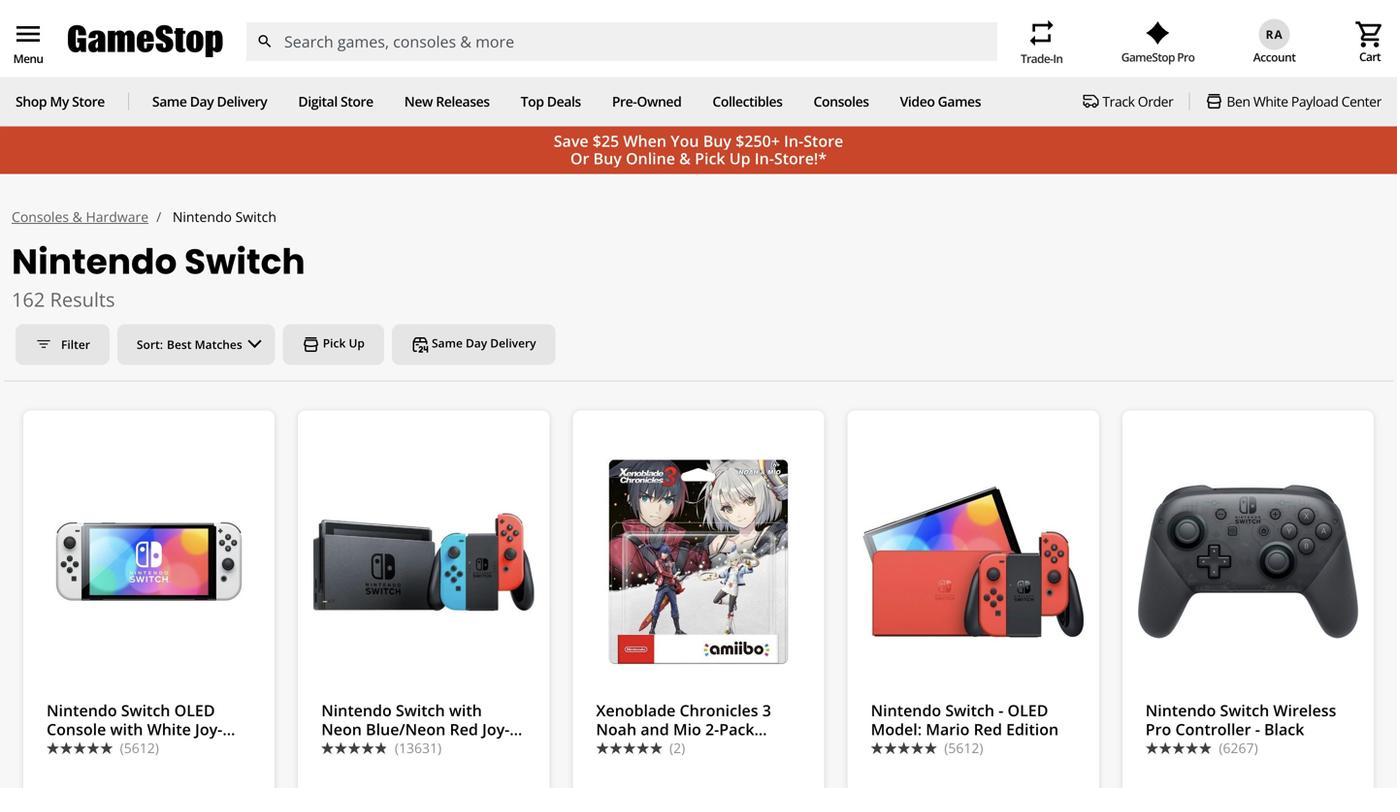 Task type: vqa. For each thing, say whether or not it's contained in the screenshot.


Task type: locate. For each thing, give the bounding box(es) containing it.
1 horizontal spatial -
[[1255, 719, 1260, 740]]

shop my store link
[[16, 92, 105, 111]]

1 oled from the left
[[174, 701, 215, 722]]

0 horizontal spatial pick
[[323, 336, 346, 352]]

menu menu
[[13, 19, 44, 67]]

delivery
[[217, 92, 267, 111], [490, 336, 536, 352]]

0 horizontal spatial same day delivery
[[152, 92, 267, 111]]

1 vertical spatial delivery
[[490, 336, 536, 352]]

2 (5612) from the left
[[944, 739, 983, 758]]

buy right the you
[[703, 131, 732, 152]]

switch
[[235, 208, 276, 226], [184, 237, 305, 286], [121, 701, 170, 722], [396, 701, 445, 722], [945, 701, 995, 722], [1220, 701, 1269, 722]]

same day delivery
[[152, 92, 267, 111], [429, 336, 536, 352]]

1 vertical spatial pro
[[1146, 719, 1171, 740]]

0 vertical spatial &
[[679, 148, 691, 169]]

top deals
[[521, 92, 581, 111]]

pre-owned link
[[612, 92, 681, 111]]

switch for nintendo switch
[[235, 208, 276, 226]]

& left hardware
[[72, 208, 82, 226]]

order
[[1138, 92, 1173, 111]]

search search field
[[245, 22, 997, 61]]

consoles & hardware link
[[12, 208, 148, 226]]

(5612)
[[120, 739, 159, 758], [944, 739, 983, 758]]

0 vertical spatial pick
[[695, 148, 725, 169]]

consoles for consoles & hardware
[[12, 208, 69, 226]]

sort:
[[137, 337, 163, 353]]

xenoblade chronicles 3 noah and mio 2-pack amiibo image
[[588, 446, 809, 679]]

1 horizontal spatial oled
[[1008, 701, 1048, 722]]

joy- for with
[[482, 719, 510, 740]]

nintendo switch wireless pro controller - black
[[1146, 701, 1336, 740]]

white right console
[[147, 719, 191, 740]]

1 vertical spatial &
[[72, 208, 82, 226]]

1 horizontal spatial same day delivery
[[429, 336, 536, 352]]

0 vertical spatial up
[[729, 148, 751, 169]]

&
[[679, 148, 691, 169], [72, 208, 82, 226]]

switch inside nintendo switch with neon blue/neon red joy- con controller
[[396, 701, 445, 722]]

nintendo inside nintendo switch wireless pro controller - black
[[1146, 701, 1216, 722]]

-
[[999, 701, 1004, 722], [1255, 719, 1260, 740]]

0 horizontal spatial (5612)
[[120, 739, 159, 758]]

buy right or
[[593, 148, 622, 169]]

switch inside the nintendo switch oled console with white joy- con
[[121, 701, 170, 722]]

0 horizontal spatial &
[[72, 208, 82, 226]]

red right (13631)
[[450, 719, 478, 740]]

you
[[671, 131, 699, 152]]

pick
[[695, 148, 725, 169], [323, 336, 346, 352]]

con
[[47, 738, 76, 759], [321, 738, 350, 759]]

controller
[[1175, 719, 1251, 740], [355, 738, 430, 759]]

cart
[[1359, 48, 1381, 64]]

1 joy- from the left
[[195, 719, 222, 740]]

with right console
[[110, 719, 143, 740]]

day inside button
[[466, 336, 487, 352]]

con for neon
[[321, 738, 350, 759]]

center
[[1341, 92, 1382, 111]]

and
[[641, 719, 669, 740]]

0 horizontal spatial oled
[[174, 701, 215, 722]]

store right the 'digital'
[[341, 92, 373, 111]]

day
[[190, 92, 214, 111], [466, 336, 487, 352]]

shop my store
[[16, 92, 105, 111]]

pro inside nintendo switch wireless pro controller - black
[[1146, 719, 1171, 740]]

digital
[[298, 92, 337, 111]]

with inside nintendo switch with neon blue/neon red joy- con controller
[[449, 701, 482, 722]]

0 horizontal spatial red
[[450, 719, 478, 740]]

pick up button
[[283, 325, 384, 365]]

0 horizontal spatial day
[[190, 92, 214, 111]]

store inside save $25 when you buy $250+ in-store or buy online & pick up in-store!*
[[804, 131, 843, 152]]

pre-owned
[[612, 92, 681, 111]]

2 oled from the left
[[1008, 701, 1048, 722]]

0 horizontal spatial con
[[47, 738, 76, 759]]

mario
[[926, 719, 970, 740]]

1 horizontal spatial &
[[679, 148, 691, 169]]

1 horizontal spatial pro
[[1177, 49, 1195, 65]]

1 horizontal spatial delivery
[[490, 336, 536, 352]]

2 joy- from the left
[[482, 719, 510, 740]]

consoles
[[814, 92, 869, 111], [12, 208, 69, 226]]

1 horizontal spatial controller
[[1175, 719, 1251, 740]]

1 horizontal spatial buy
[[703, 131, 732, 152]]

in-
[[784, 131, 804, 152], [755, 148, 774, 169]]

nintendo inside nintendo switch with neon blue/neon red joy- con controller
[[321, 701, 392, 722]]

nintendo for nintendo switch
[[173, 208, 232, 226]]

search button
[[245, 22, 284, 61]]

in
[[1053, 50, 1063, 66]]

in- right $250+
[[784, 131, 804, 152]]

2 con from the left
[[321, 738, 350, 759]]

162
[[12, 286, 45, 313]]

pack
[[719, 719, 754, 740]]

video games
[[900, 92, 981, 111]]

pro inside gamestop pro link
[[1177, 49, 1195, 65]]

1 vertical spatial same
[[432, 336, 463, 352]]

best
[[167, 337, 192, 353]]

1 horizontal spatial in-
[[784, 131, 804, 152]]

0 horizontal spatial -
[[999, 701, 1004, 722]]

1 horizontal spatial up
[[729, 148, 751, 169]]

joy- inside nintendo switch with neon blue/neon red joy- con controller
[[482, 719, 510, 740]]

& right online
[[679, 148, 691, 169]]

0 vertical spatial same
[[152, 92, 187, 111]]

1 horizontal spatial consoles
[[814, 92, 869, 111]]

red inside nintendo switch with neon blue/neon red joy- con controller
[[450, 719, 478, 740]]

1 horizontal spatial with
[[449, 701, 482, 722]]

pro right gamestop
[[1177, 49, 1195, 65]]

up inside button
[[349, 336, 365, 352]]

same
[[152, 92, 187, 111], [432, 336, 463, 352]]

white right the ben
[[1253, 92, 1288, 111]]

0 horizontal spatial white
[[147, 719, 191, 740]]

1 horizontal spatial day
[[466, 336, 487, 352]]

1 (5612) from the left
[[120, 739, 159, 758]]

(2)
[[669, 739, 685, 758]]

same day delivery link
[[152, 92, 267, 111]]

1 vertical spatial up
[[349, 336, 365, 352]]

consoles up 'store!*'
[[814, 92, 869, 111]]

track order
[[1102, 92, 1173, 111]]

repeat trade-in
[[1021, 17, 1063, 66]]

same day delivery inside button
[[429, 336, 536, 352]]

0 horizontal spatial up
[[349, 336, 365, 352]]

0 horizontal spatial consoles
[[12, 208, 69, 226]]

shop
[[16, 92, 47, 111]]

1 horizontal spatial (5612)
[[944, 739, 983, 758]]

1 horizontal spatial same
[[432, 336, 463, 352]]

with inside the nintendo switch oled console with white joy- con
[[110, 719, 143, 740]]

1 vertical spatial white
[[147, 719, 191, 740]]

joy- inside the nintendo switch oled console with white joy- con
[[195, 719, 222, 740]]

2 red from the left
[[974, 719, 1002, 740]]

0 vertical spatial consoles
[[814, 92, 869, 111]]

with
[[449, 701, 482, 722], [110, 719, 143, 740]]

nintendo inside the nintendo switch oled console with white joy- con
[[47, 701, 117, 722]]

pro left (6267)
[[1146, 719, 1171, 740]]

0 horizontal spatial joy-
[[195, 719, 222, 740]]

1 horizontal spatial red
[[974, 719, 1002, 740]]

nintendo for nintendo switch with neon blue/neon red joy- con controller
[[321, 701, 392, 722]]

pro
[[1177, 49, 1195, 65], [1146, 719, 1171, 740]]

- left black at bottom
[[1255, 719, 1260, 740]]

1 vertical spatial day
[[466, 336, 487, 352]]

Search games, consoles & more search field
[[284, 22, 962, 61]]

2 horizontal spatial store
[[804, 131, 843, 152]]

red right mario
[[974, 719, 1002, 740]]

1 vertical spatial pick
[[323, 336, 346, 352]]

1 horizontal spatial white
[[1253, 92, 1288, 111]]

1 vertical spatial consoles
[[12, 208, 69, 226]]

nintendo for nintendo switch - oled model: mario red edition
[[871, 701, 941, 722]]

- left edition
[[999, 701, 1004, 722]]

buy
[[703, 131, 732, 152], [593, 148, 622, 169]]

0 horizontal spatial controller
[[355, 738, 430, 759]]

1 vertical spatial same day delivery
[[429, 336, 536, 352]]

ben white payload center
[[1227, 92, 1382, 111]]

ben white payload center link
[[1205, 92, 1382, 111]]

(5612) right console
[[120, 739, 159, 758]]

store!*
[[774, 148, 827, 169]]

1 red from the left
[[450, 719, 478, 740]]

0 horizontal spatial pro
[[1146, 719, 1171, 740]]

0 vertical spatial delivery
[[217, 92, 267, 111]]

$250+
[[736, 131, 780, 152]]

nintendo
[[173, 208, 232, 226], [12, 237, 177, 286], [47, 701, 117, 722], [321, 701, 392, 722], [871, 701, 941, 722], [1146, 701, 1216, 722]]

red
[[450, 719, 478, 740], [974, 719, 1002, 740]]

gamestop pro link
[[1121, 21, 1195, 65]]

releases
[[436, 92, 490, 111]]

up inside save $25 when you buy $250+ in-store or buy online & pick up in-store!*
[[729, 148, 751, 169]]

1 con from the left
[[47, 738, 76, 759]]

(5612) for white
[[120, 739, 159, 758]]

0 vertical spatial white
[[1253, 92, 1288, 111]]

ra account
[[1253, 26, 1296, 65]]

(5612) right "model:"
[[944, 739, 983, 758]]

nintendo inside nintendo switch - oled model: mario red edition
[[871, 701, 941, 722]]

0 vertical spatial pro
[[1177, 49, 1195, 65]]

trade-
[[1021, 50, 1053, 66]]

nintendo switch - oled model: mario red edition
[[871, 701, 1059, 740]]

owned
[[637, 92, 681, 111]]

1 horizontal spatial joy-
[[482, 719, 510, 740]]

3
[[762, 701, 771, 722]]

up
[[729, 148, 751, 169], [349, 336, 365, 352]]

1 horizontal spatial pick
[[695, 148, 725, 169]]

store right my
[[72, 92, 105, 111]]

1 horizontal spatial con
[[321, 738, 350, 759]]

switch inside nintendo switch 162 results
[[184, 237, 305, 286]]

in- down collectibles
[[755, 148, 774, 169]]

consoles left hardware
[[12, 208, 69, 226]]

nintendo switch with neon blue/neon red joy-con controller image
[[314, 446, 534, 679]]

controller inside nintendo switch with neon blue/neon red joy- con controller
[[355, 738, 430, 759]]

switch for nintendo switch oled console with white joy- con
[[121, 701, 170, 722]]

switch for nintendo switch wireless pro controller - black
[[1220, 701, 1269, 722]]

switch inside nintendo switch wireless pro controller - black
[[1220, 701, 1269, 722]]

con inside the nintendo switch oled console with white joy- con
[[47, 738, 76, 759]]

menu
[[13, 51, 43, 67]]

store down consoles link
[[804, 131, 843, 152]]

switch inside nintendo switch - oled model: mario red edition
[[945, 701, 995, 722]]

matches
[[195, 337, 242, 353]]

0 horizontal spatial with
[[110, 719, 143, 740]]

nintendo for nintendo switch oled console with white joy- con
[[47, 701, 117, 722]]

store
[[72, 92, 105, 111], [341, 92, 373, 111], [804, 131, 843, 152]]

con inside nintendo switch with neon blue/neon red joy- con controller
[[321, 738, 350, 759]]

0 vertical spatial same day delivery
[[152, 92, 267, 111]]

filter link
[[16, 325, 110, 365]]

amiibo
[[596, 738, 648, 759]]

white
[[1253, 92, 1288, 111], [147, 719, 191, 740]]

consoles link
[[814, 92, 869, 111]]

results
[[50, 286, 115, 313]]

switch for nintendo switch - oled model: mario red edition
[[945, 701, 995, 722]]

0 horizontal spatial store
[[72, 92, 105, 111]]

with right blue/neon at left
[[449, 701, 482, 722]]

joy-
[[195, 719, 222, 740], [482, 719, 510, 740]]



Task type: describe. For each thing, give the bounding box(es) containing it.
track order link
[[1083, 92, 1173, 111]]

new releases
[[404, 92, 490, 111]]

gamestop image
[[68, 23, 223, 60]]

0 vertical spatial day
[[190, 92, 214, 111]]

search
[[256, 33, 273, 50]]

(5612) for mario
[[944, 739, 983, 758]]

joy- for oled
[[195, 719, 222, 740]]

$25
[[593, 131, 619, 152]]

edition
[[1006, 719, 1059, 740]]

switch for nintendo switch with neon blue/neon red joy- con controller
[[396, 701, 445, 722]]

top deals link
[[521, 92, 581, 111]]

0 horizontal spatial in-
[[755, 148, 774, 169]]

consoles & hardware
[[12, 208, 148, 226]]

controller inside nintendo switch wireless pro controller - black
[[1175, 719, 1251, 740]]

gamestop pro icon image
[[1146, 21, 1170, 45]]

my
[[50, 92, 69, 111]]

pick up
[[320, 336, 365, 352]]

online
[[626, 148, 675, 169]]

nintendo inside nintendo switch 162 results
[[12, 237, 177, 286]]

sort: best matches
[[137, 337, 242, 353]]

menu
[[13, 19, 44, 50]]

payload
[[1291, 92, 1338, 111]]

pick inside button
[[323, 336, 346, 352]]

video
[[900, 92, 935, 111]]

& inside save $25 when you buy $250+ in-store or buy online & pick up in-store!*
[[679, 148, 691, 169]]

repeat
[[1026, 17, 1057, 49]]

mio
[[673, 719, 701, 740]]

noah
[[596, 719, 637, 740]]

con for console
[[47, 738, 76, 759]]

ra
[[1266, 26, 1283, 42]]

video games link
[[900, 92, 981, 111]]

pick inside save $25 when you buy $250+ in-store or buy online & pick up in-store!*
[[695, 148, 725, 169]]

digital store
[[298, 92, 373, 111]]

wireless
[[1273, 701, 1336, 722]]

gamestop
[[1121, 49, 1175, 65]]

white inside the nintendo switch oled console with white joy- con
[[147, 719, 191, 740]]

neon
[[321, 719, 362, 740]]

chronicles
[[680, 701, 758, 722]]

save $25 when you buy $250+ in-store or buy online & pick up in-store!*
[[554, 131, 843, 169]]

- inside nintendo switch wireless pro controller - black
[[1255, 719, 1260, 740]]

collectibles link
[[712, 92, 782, 111]]

1 horizontal spatial store
[[341, 92, 373, 111]]

when
[[623, 131, 667, 152]]

nintendo switch wireless pro controller - black image
[[1138, 446, 1358, 679]]

gamestop pro
[[1121, 49, 1195, 65]]

oled inside the nintendo switch oled console with white joy- con
[[174, 701, 215, 722]]

oled inside nintendo switch - oled model: mario red edition
[[1008, 701, 1048, 722]]

account
[[1253, 49, 1296, 65]]

shopping_cart
[[1354, 19, 1385, 50]]

collectibles
[[712, 92, 782, 111]]

black
[[1264, 719, 1304, 740]]

(13631)
[[395, 739, 442, 758]]

delivery inside button
[[490, 336, 536, 352]]

nintendo switch - oled model: mario red edition image
[[863, 446, 1083, 679]]

nintendo switch 162 results
[[12, 237, 305, 313]]

new
[[404, 92, 433, 111]]

0 horizontal spatial same
[[152, 92, 187, 111]]

track
[[1102, 92, 1135, 111]]

blue/neon
[[366, 719, 446, 740]]

nintendo for nintendo switch wireless pro controller - black
[[1146, 701, 1216, 722]]

new releases link
[[404, 92, 490, 111]]

games
[[938, 92, 981, 111]]

same day delivery button
[[392, 325, 556, 365]]

xenoblade chronicles 3 noah and mio 2-pack amiibo
[[596, 701, 771, 759]]

consoles for consoles link
[[814, 92, 869, 111]]

save
[[554, 131, 589, 152]]

same inside same day delivery button
[[432, 336, 463, 352]]

console
[[47, 719, 106, 740]]

(6267)
[[1219, 739, 1258, 758]]

xenoblade
[[596, 701, 676, 722]]

model:
[[871, 719, 922, 740]]

- inside nintendo switch - oled model: mario red edition
[[999, 701, 1004, 722]]

0 horizontal spatial buy
[[593, 148, 622, 169]]

nintendo switch
[[169, 208, 276, 226]]

digital store link
[[298, 92, 373, 111]]

hardware
[[86, 208, 148, 226]]

filter
[[61, 337, 90, 353]]

top
[[521, 92, 544, 111]]

nintendo switch with neon blue/neon red joy- con controller
[[321, 701, 510, 759]]

0 horizontal spatial delivery
[[217, 92, 267, 111]]

or
[[570, 148, 589, 169]]

shopping_cart cart
[[1354, 19, 1385, 64]]

red inside nintendo switch - oled model: mario red edition
[[974, 719, 1002, 740]]

nintendo switch oled console with white joy-con image
[[39, 446, 259, 679]]

ben
[[1227, 92, 1250, 111]]

nintendo switch oled console with white joy- con
[[47, 701, 222, 759]]



